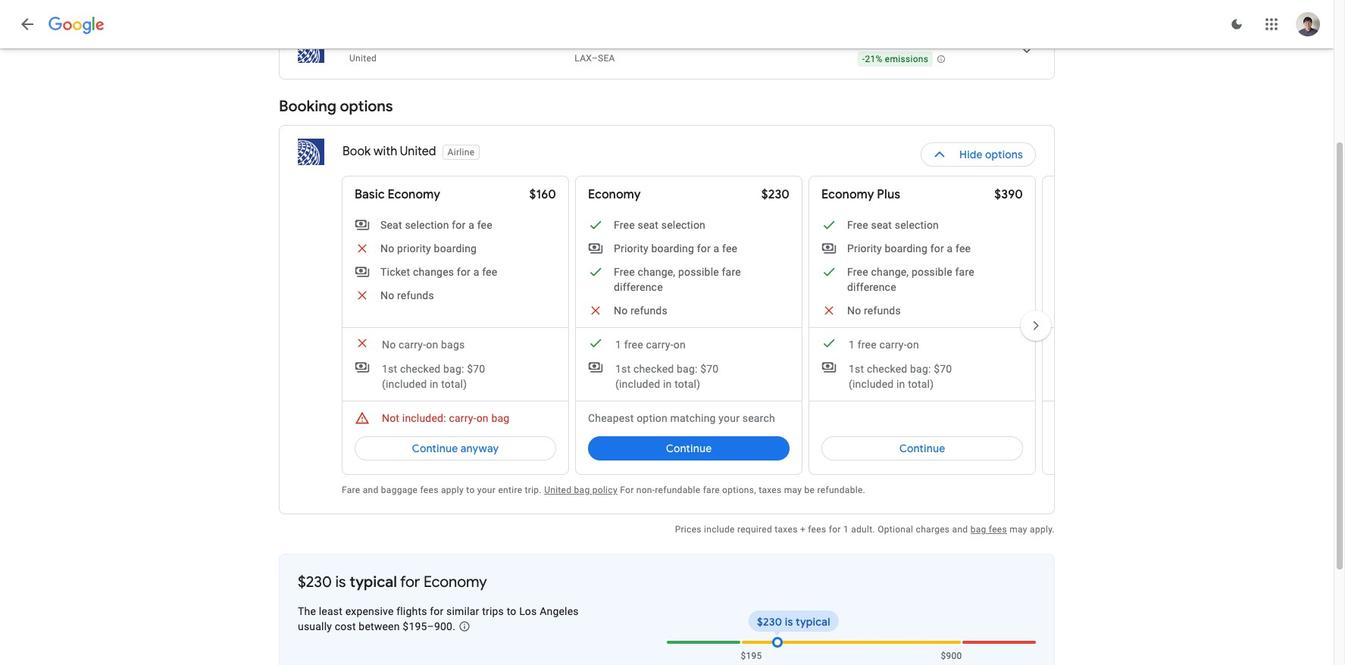 Task type: vqa. For each thing, say whether or not it's contained in the screenshot.
8 hr 38 min at the left bottom of page
no



Task type: locate. For each thing, give the bounding box(es) containing it.
1 vertical spatial bag
[[574, 485, 590, 496]]

1 bag: from the left
[[444, 363, 464, 375]]

1 free seat selection from the left
[[614, 219, 706, 231]]

3 $70 from the left
[[934, 363, 953, 375]]

bag fees button
[[971, 525, 1008, 535]]

united right trip.
[[545, 485, 572, 496]]

2 1st checked bag: $70 (included in total) from the left
[[616, 363, 719, 390]]

2 difference from the left
[[848, 281, 897, 293]]

required
[[738, 525, 773, 535]]

1 horizontal spatial continue
[[666, 442, 712, 456]]

is
[[336, 573, 346, 592], [785, 616, 794, 629]]

in
[[430, 378, 439, 390], [663, 378, 672, 390], [897, 378, 906, 390]]

bag right charges
[[971, 525, 987, 535]]

options for hide options
[[986, 148, 1024, 162]]

1 horizontal spatial is
[[785, 616, 794, 629]]

is for $230 is typical
[[785, 616, 794, 629]]

possible for economy
[[679, 266, 719, 278]]

2
[[575, 35, 581, 50], [917, 40, 922, 52]]

boarding for economy plus
[[885, 243, 928, 255]]

1 vertical spatial united
[[400, 144, 436, 159]]

fees left apply
[[420, 485, 439, 496]]

united
[[350, 53, 377, 64], [400, 144, 436, 159], [545, 485, 572, 496]]

1 horizontal spatial (included
[[616, 378, 661, 390]]

1 horizontal spatial $70
[[701, 363, 719, 375]]

– down the hr
[[592, 53, 598, 64]]

2 horizontal spatial in
[[897, 378, 906, 390]]

selection for economy plus
[[895, 219, 939, 231]]

(included for basic
[[382, 378, 427, 390]]

– left 1:47 pm text field
[[476, 35, 484, 50]]

1st checked bag: $70 (included in total) for basic
[[382, 363, 486, 390]]

1 horizontal spatial –
[[592, 53, 598, 64]]

0 horizontal spatial $70
[[467, 363, 486, 375]]

priority boarding for a fee for economy
[[614, 243, 738, 255]]

1 horizontal spatial checked
[[634, 363, 674, 375]]

(included
[[382, 378, 427, 390], [616, 378, 661, 390], [849, 378, 894, 390]]

0 horizontal spatial total)
[[441, 378, 467, 390]]

refunds
[[397, 290, 434, 302], [631, 305, 668, 317], [864, 305, 901, 317]]

0 horizontal spatial change,
[[638, 266, 676, 278]]

3 boarding from the left
[[885, 243, 928, 255]]

0 horizontal spatial continue button
[[588, 431, 790, 467]]

no for economy
[[614, 305, 628, 317]]

1 priority from the left
[[614, 243, 649, 255]]

1 horizontal spatial your
[[719, 412, 740, 425]]

no refunds
[[381, 290, 434, 302], [614, 305, 668, 317], [848, 305, 901, 317]]

2 total) from the left
[[675, 378, 701, 390]]

2 possible from the left
[[912, 266, 953, 278]]

change,
[[638, 266, 676, 278], [872, 266, 909, 278]]

$195–900.
[[403, 621, 456, 633]]

selection
[[405, 219, 449, 231], [662, 219, 706, 231], [895, 219, 939, 231]]

first checked bag costs 70 us dollars element
[[355, 360, 532, 392], [588, 360, 766, 392], [822, 360, 999, 392]]

not
[[382, 412, 400, 425]]

1 horizontal spatial boarding
[[652, 243, 695, 255]]

2 horizontal spatial 1st
[[849, 363, 865, 375]]

to right apply
[[467, 485, 475, 496]]

0 horizontal spatial selection
[[405, 219, 449, 231]]

difference for economy
[[614, 281, 663, 293]]

0 horizontal spatial fees
[[420, 485, 439, 496]]

$230
[[762, 187, 790, 202], [298, 573, 332, 592], [757, 616, 783, 629]]

prices
[[675, 525, 702, 535]]

2 horizontal spatial fare
[[956, 266, 975, 278]]

0 horizontal spatial options
[[340, 97, 393, 116]]

1 checked from the left
[[400, 363, 441, 375]]

1 in from the left
[[430, 378, 439, 390]]

0 horizontal spatial in
[[430, 378, 439, 390]]

0 horizontal spatial bag
[[492, 412, 510, 425]]

1 horizontal spatial no refunds
[[614, 305, 668, 317]]

and
[[363, 485, 379, 496], [953, 525, 969, 535]]

1 first checked bag costs 70 us dollars element from the left
[[355, 360, 532, 392]]

2 in from the left
[[663, 378, 672, 390]]

trip.
[[525, 485, 542, 496]]

basic
[[355, 187, 385, 202]]

fees
[[420, 485, 439, 496], [808, 525, 827, 535], [989, 525, 1008, 535]]

1 priority boarding for a fee from the left
[[614, 243, 738, 255]]

0 horizontal spatial 1st
[[382, 363, 398, 375]]

2 horizontal spatial boarding
[[885, 243, 928, 255]]

to left los
[[507, 606, 517, 618]]

be
[[805, 485, 815, 496]]

2 horizontal spatial 1st checked bag: $70 (included in total)
[[849, 363, 953, 390]]

1st checked bag: $70 (included in total) for economy
[[849, 363, 953, 390]]

apply.
[[1030, 525, 1055, 535]]

difference for economy plus
[[848, 281, 897, 293]]

not included: carry-on bag
[[382, 412, 510, 425]]

and right the fare
[[363, 485, 379, 496]]

0 horizontal spatial (included
[[382, 378, 427, 390]]

1 vertical spatial taxes
[[775, 525, 798, 535]]

economy
[[388, 187, 441, 202], [588, 187, 641, 202], [822, 187, 875, 202], [424, 573, 487, 592]]

policy
[[593, 485, 618, 496]]

0 vertical spatial and
[[363, 485, 379, 496]]

0 horizontal spatial free change, possible fare difference
[[614, 266, 741, 293]]

1 free carry-on for economy plus
[[849, 339, 920, 351]]

1 horizontal spatial possible
[[912, 266, 953, 278]]

fees right +
[[808, 525, 827, 535]]

$230 for $230
[[762, 187, 790, 202]]

3 total) from the left
[[909, 378, 934, 390]]

2 seat from the left
[[872, 219, 893, 231]]

3 1st checked bag: $70 (included in total) from the left
[[849, 363, 953, 390]]

2 horizontal spatial $70
[[934, 363, 953, 375]]

3 in from the left
[[897, 378, 906, 390]]

expensive
[[345, 606, 394, 618]]

1 $70 from the left
[[467, 363, 486, 375]]

priority boarding for a fee
[[614, 243, 738, 255], [848, 243, 971, 255]]

3 checked from the left
[[867, 363, 908, 375]]

between
[[359, 621, 400, 633]]

2 1 free carry-on from the left
[[849, 339, 920, 351]]

2 horizontal spatial selection
[[895, 219, 939, 231]]

2 horizontal spatial refunds
[[864, 305, 901, 317]]

possible for economy plus
[[912, 266, 953, 278]]

1 horizontal spatial and
[[953, 525, 969, 535]]

1 change, from the left
[[638, 266, 676, 278]]

total) for economy
[[909, 378, 934, 390]]

21%
[[865, 54, 883, 65]]

total duration 2 hr 54 min. element
[[575, 35, 715, 52]]

emissions
[[885, 54, 929, 65]]

1 vertical spatial options
[[986, 148, 1024, 162]]

1 horizontal spatial continue button
[[822, 431, 1024, 467]]

1 horizontal spatial free change, possible fare difference
[[848, 266, 975, 293]]

2 horizontal spatial fees
[[989, 525, 1008, 535]]

0 horizontal spatial continue
[[412, 442, 458, 456]]

3 bag: from the left
[[911, 363, 932, 375]]

1 horizontal spatial bag:
[[677, 363, 698, 375]]

0 horizontal spatial first checked bag costs 70 us dollars element
[[355, 360, 532, 392]]

options up book
[[340, 97, 393, 116]]

difference
[[614, 281, 663, 293], [848, 281, 897, 293]]

united bag policy link
[[545, 485, 618, 496]]

your left entire
[[478, 485, 496, 496]]

1 possible from the left
[[679, 266, 719, 278]]

priority for economy plus
[[848, 243, 883, 255]]

2 vertical spatial united
[[545, 485, 572, 496]]

1 total) from the left
[[441, 378, 467, 390]]

–
[[476, 35, 484, 50], [592, 53, 598, 64]]

1 vertical spatial –
[[592, 53, 598, 64]]

2 left the hr
[[575, 35, 581, 50]]

1 free from the left
[[625, 339, 644, 351]]

1 horizontal spatial difference
[[848, 281, 897, 293]]

0 vertical spatial typical
[[350, 573, 397, 592]]

1 seat from the left
[[638, 219, 659, 231]]

1 horizontal spatial first checked bag costs 70 us dollars element
[[588, 360, 766, 392]]

may
[[785, 485, 802, 496], [1010, 525, 1028, 535]]

2 checked from the left
[[634, 363, 674, 375]]

3 selection from the left
[[895, 219, 939, 231]]

tue,
[[350, 35, 373, 50]]

2 horizontal spatial first checked bag costs 70 us dollars element
[[822, 360, 999, 392]]

1 difference from the left
[[614, 281, 663, 293]]

learn more about price insights image
[[458, 621, 471, 633]]

3 (included from the left
[[849, 378, 894, 390]]

typical for $230 is typical for economy
[[350, 573, 397, 592]]

priority
[[397, 243, 431, 255]]

options right hide
[[986, 148, 1024, 162]]

options
[[340, 97, 393, 116], [986, 148, 1024, 162]]

Departure time: 10:53 AM. text field
[[423, 35, 474, 50]]

$390
[[995, 187, 1024, 202]]

los
[[519, 606, 537, 618]]

0 horizontal spatial possible
[[679, 266, 719, 278]]

1 horizontal spatial may
[[1010, 525, 1028, 535]]

taxes left +
[[775, 525, 798, 535]]

for
[[452, 219, 466, 231], [697, 243, 711, 255], [931, 243, 945, 255], [457, 266, 471, 278], [829, 525, 841, 535], [400, 573, 420, 592], [430, 606, 444, 618]]

continue
[[412, 442, 458, 456], [666, 442, 712, 456], [900, 442, 946, 456]]

$900
[[941, 651, 963, 662]]

1 horizontal spatial change,
[[872, 266, 909, 278]]

bag: for basic
[[444, 363, 464, 375]]

1 for economy
[[616, 339, 622, 351]]

0 horizontal spatial refunds
[[397, 290, 434, 302]]

angeles
[[540, 606, 579, 618]]

free change, possible fare difference
[[614, 266, 741, 293], [848, 266, 975, 293]]

may left be
[[785, 485, 802, 496]]

2 horizontal spatial total)
[[909, 378, 934, 390]]

no
[[381, 243, 395, 255], [381, 290, 395, 302], [614, 305, 628, 317], [848, 305, 862, 317], [382, 339, 396, 351]]

flights
[[397, 606, 427, 618]]

1 vertical spatial is
[[785, 616, 794, 629]]

0 vertical spatial united
[[350, 53, 377, 64]]

is for $230 is typical for economy
[[336, 573, 346, 592]]

free for economy plus
[[858, 339, 877, 351]]

1st checked bag: $70 (included in total)
[[382, 363, 486, 390], [616, 363, 719, 390], [849, 363, 953, 390]]

first checked bag costs 70 us dollars element for basic
[[355, 360, 532, 392]]

2 free from the left
[[858, 339, 877, 351]]

continue button
[[588, 431, 790, 467], [822, 431, 1024, 467]]

1 free change, possible fare difference from the left
[[614, 266, 741, 293]]

2 change, from the left
[[872, 266, 909, 278]]

3 first checked bag costs 70 us dollars element from the left
[[822, 360, 999, 392]]

5
[[401, 35, 408, 50]]

economy up similar
[[424, 573, 487, 592]]

1 horizontal spatial refunds
[[631, 305, 668, 317]]

1 1st from the left
[[382, 363, 398, 375]]

2 priority boarding for a fee from the left
[[848, 243, 971, 255]]

1st for basic economy
[[382, 363, 398, 375]]

3 1st from the left
[[849, 363, 865, 375]]

economy up seat selection for a fee
[[388, 187, 441, 202]]

0 vertical spatial to
[[467, 485, 475, 496]]

fare for $390
[[956, 266, 975, 278]]

54
[[599, 35, 613, 50]]

0 horizontal spatial priority boarding for a fee
[[614, 243, 738, 255]]

1 horizontal spatial priority
[[848, 243, 883, 255]]

1 horizontal spatial options
[[986, 148, 1024, 162]]

bag
[[492, 412, 510, 425], [574, 485, 590, 496], [971, 525, 987, 535]]

0 horizontal spatial –
[[476, 35, 484, 50]]

2 inside '2 hr 54 min lax – sea'
[[575, 35, 581, 50]]

checked for basic economy
[[400, 363, 441, 375]]

1 1 free carry-on from the left
[[616, 339, 686, 351]]

2 1st from the left
[[616, 363, 631, 375]]

2 free change, possible fare difference from the left
[[848, 266, 975, 293]]

options inside dropdown button
[[986, 148, 1024, 162]]

1 horizontal spatial selection
[[662, 219, 706, 231]]

refunds for economy plus
[[864, 305, 901, 317]]

1 continue from the left
[[412, 442, 458, 456]]

and right charges
[[953, 525, 969, 535]]

with
[[374, 144, 398, 159]]

option
[[637, 412, 668, 425]]

2 horizontal spatial bag:
[[911, 363, 932, 375]]

seat for economy plus
[[872, 219, 893, 231]]

free seat selection
[[614, 219, 706, 231], [848, 219, 939, 231]]

nonstop flight. element
[[715, 35, 762, 52]]

0 horizontal spatial seat
[[638, 219, 659, 231]]

2 priority from the left
[[848, 243, 883, 255]]

2 horizontal spatial (included
[[849, 378, 894, 390]]

0 vertical spatial $230
[[762, 187, 790, 202]]

united down tue,
[[350, 53, 377, 64]]

2 free seat selection from the left
[[848, 219, 939, 231]]

taxes right the options,
[[759, 485, 782, 496]]

1 horizontal spatial free
[[858, 339, 877, 351]]

1 vertical spatial $230
[[298, 573, 332, 592]]

1 horizontal spatial fare
[[722, 266, 741, 278]]

0 horizontal spatial typical
[[350, 573, 397, 592]]

united right with
[[400, 144, 436, 159]]

no refunds for basic economy
[[381, 290, 434, 302]]

2 horizontal spatial no refunds
[[848, 305, 901, 317]]

2 horizontal spatial 1
[[849, 339, 855, 351]]

2 continue button from the left
[[822, 431, 1024, 467]]

0 horizontal spatial may
[[785, 485, 802, 496]]

0 horizontal spatial 1 free carry-on
[[616, 339, 686, 351]]

may left 'apply.'
[[1010, 525, 1028, 535]]

1 vertical spatial to
[[507, 606, 517, 618]]

$230 for $230 is typical for economy
[[298, 573, 332, 592]]

possible
[[679, 266, 719, 278], [912, 266, 953, 278]]

1:47 pm
[[487, 35, 529, 50]]

0 horizontal spatial no refunds
[[381, 290, 434, 302]]

total) for basic
[[441, 378, 467, 390]]

1
[[616, 339, 622, 351], [849, 339, 855, 351], [844, 525, 849, 535]]

cheapest
[[588, 412, 634, 425]]

bag left policy
[[574, 485, 590, 496]]

0 vertical spatial bag
[[492, 412, 510, 425]]

0 horizontal spatial free seat selection
[[614, 219, 706, 231]]

least
[[319, 606, 343, 618]]

1st
[[382, 363, 398, 375], [616, 363, 631, 375], [849, 363, 865, 375]]

2 horizontal spatial continue
[[900, 442, 946, 456]]

1 horizontal spatial 2
[[917, 40, 922, 52]]

your
[[719, 412, 740, 425], [478, 485, 496, 496]]

3 continue from the left
[[900, 442, 946, 456]]

changes
[[413, 266, 454, 278]]

1 horizontal spatial fees
[[808, 525, 827, 535]]

ticket
[[381, 266, 410, 278]]

1 horizontal spatial 1st checked bag: $70 (included in total)
[[616, 363, 719, 390]]

0 horizontal spatial 1
[[616, 339, 622, 351]]

2 boarding from the left
[[652, 243, 695, 255]]

continue anyway button
[[355, 431, 557, 467]]

cheapest option matching your search
[[588, 412, 776, 425]]

free
[[614, 219, 635, 231], [848, 219, 869, 231], [614, 266, 635, 278], [848, 266, 869, 278]]

1 horizontal spatial in
[[663, 378, 672, 390]]

first checked bag costs 70 us dollars element for economy
[[822, 360, 999, 392]]

include
[[704, 525, 735, 535]]

1 (included from the left
[[382, 378, 427, 390]]

0 horizontal spatial priority
[[614, 243, 649, 255]]

1 horizontal spatial priority boarding for a fee
[[848, 243, 971, 255]]

0 horizontal spatial is
[[336, 573, 346, 592]]

no refunds for economy
[[614, 305, 668, 317]]

1 vertical spatial may
[[1010, 525, 1028, 535]]

boarding
[[434, 243, 477, 255], [652, 243, 695, 255], [885, 243, 928, 255]]

1 1st checked bag: $70 (included in total) from the left
[[382, 363, 486, 390]]

1 horizontal spatial bag
[[574, 485, 590, 496]]

economy plus
[[822, 187, 901, 202]]

2 selection from the left
[[662, 219, 706, 231]]

2 up emissions
[[917, 40, 922, 52]]

nonstop
[[715, 35, 762, 50]]

0 horizontal spatial bag:
[[444, 363, 464, 375]]

0 horizontal spatial difference
[[614, 281, 663, 293]]

0 horizontal spatial free
[[625, 339, 644, 351]]

your left search
[[719, 412, 740, 425]]

bag up anyway
[[492, 412, 510, 425]]

1 horizontal spatial 1st
[[616, 363, 631, 375]]

fees left 'apply.'
[[989, 525, 1008, 535]]

0 horizontal spatial boarding
[[434, 243, 477, 255]]

0 horizontal spatial 1st checked bag: $70 (included in total)
[[382, 363, 486, 390]]

options for booking options
[[340, 97, 393, 116]]



Task type: describe. For each thing, give the bounding box(es) containing it.
1 selection from the left
[[405, 219, 449, 231]]

book
[[343, 144, 371, 159]]

10:53 am
[[423, 35, 474, 50]]

typical for $230 is typical
[[796, 616, 831, 629]]

hr
[[584, 35, 596, 50]]

the
[[298, 606, 316, 618]]

no priority boarding
[[381, 243, 477, 255]]

0 vertical spatial –
[[476, 35, 484, 50]]

adult.
[[852, 525, 876, 535]]

similar
[[447, 606, 480, 618]]

kg
[[882, 35, 895, 50]]

refundable
[[655, 485, 701, 496]]

baggage
[[381, 485, 418, 496]]

optional
[[878, 525, 914, 535]]

economy left the plus
[[822, 187, 875, 202]]

$230 is typical for economy
[[298, 573, 487, 592]]

usually
[[298, 621, 332, 633]]

seat
[[381, 219, 402, 231]]

2 continue from the left
[[666, 442, 712, 456]]

in for economy
[[897, 378, 906, 390]]

boarding for economy
[[652, 243, 695, 255]]

apply
[[441, 485, 464, 496]]

no for basic economy
[[381, 290, 395, 302]]

charges
[[916, 525, 950, 535]]

ticket changes for a fee
[[381, 266, 498, 278]]

1 horizontal spatial 1
[[844, 525, 849, 535]]

no refunds for economy plus
[[848, 305, 901, 317]]

continue inside button
[[412, 442, 458, 456]]

bag: for economy
[[911, 363, 932, 375]]

checked for economy plus
[[867, 363, 908, 375]]

plus
[[878, 187, 901, 202]]

fare and baggage fees apply to your entire trip. united bag policy for non-refundable fare options, taxes may be refundable.
[[342, 485, 866, 496]]

airline
[[448, 147, 475, 157]]

$195
[[741, 651, 762, 662]]

flight details. return flight on tuesday, march 5. leaves los angeles international airport at 10:53 am on tuesday, march 5 and arrives at seattle-tacoma international airport at 1:47 pm on tuesday, march 5. image
[[1009, 32, 1046, 68]]

1 vertical spatial and
[[953, 525, 969, 535]]

trips
[[482, 606, 504, 618]]

2 bag: from the left
[[677, 363, 698, 375]]

0 horizontal spatial fare
[[703, 485, 720, 496]]

prices include required taxes + fees for 1 adult. optional charges and bag fees may apply.
[[675, 525, 1055, 535]]

hide
[[960, 148, 983, 162]]

in for basic
[[430, 378, 439, 390]]

+
[[801, 525, 806, 535]]

$230 for $230 is typical
[[757, 616, 783, 629]]

bags
[[441, 339, 465, 351]]

0 horizontal spatial to
[[467, 485, 475, 496]]

booking
[[279, 97, 337, 116]]

0 horizontal spatial and
[[363, 485, 379, 496]]

1 free carry-on for economy
[[616, 339, 686, 351]]

1 boarding from the left
[[434, 243, 477, 255]]

$230 is typical
[[757, 616, 831, 629]]

free seat selection for economy plus
[[848, 219, 939, 231]]

co
[[898, 35, 917, 50]]

0 vertical spatial may
[[785, 485, 802, 496]]

to inside the least expensive flights for similar trips to los angeles usually cost between $195–900.
[[507, 606, 517, 618]]

free seat selection for economy
[[614, 219, 706, 231]]

– inside '2 hr 54 min lax – sea'
[[592, 53, 598, 64]]

priority for economy
[[614, 243, 649, 255]]

free change, possible fare difference for economy plus
[[848, 266, 975, 293]]

-21% emissions
[[863, 54, 929, 65]]

no for economy plus
[[848, 305, 862, 317]]

for
[[620, 485, 634, 496]]

change, for economy
[[638, 266, 676, 278]]

(included for economy
[[849, 378, 894, 390]]

1st for economy plus
[[849, 363, 865, 375]]

matching
[[671, 412, 716, 425]]

return flight on tuesday, march 5. leaves los angeles international airport at 10:53 am on tuesday, march 5 and arrives at seattle-tacoma international airport at 1:47 pm on tuesday, march 5. element
[[350, 35, 529, 50]]

2 first checked bag costs 70 us dollars element from the left
[[588, 360, 766, 392]]

1 continue button from the left
[[588, 431, 790, 467]]

$160
[[530, 187, 557, 202]]

0 vertical spatial taxes
[[759, 485, 782, 496]]

0 horizontal spatial united
[[350, 53, 377, 64]]

2 (included from the left
[[616, 378, 661, 390]]

go back image
[[18, 15, 36, 33]]

1 for economy plus
[[849, 339, 855, 351]]

-
[[863, 54, 865, 65]]

non-
[[637, 485, 655, 496]]

seat selection for a fee
[[381, 219, 493, 231]]

no carry-on bags
[[382, 339, 465, 351]]

search
[[743, 412, 776, 425]]

free for economy
[[625, 339, 644, 351]]

101 kg co 2
[[862, 35, 922, 52]]

lax
[[575, 53, 592, 64]]

1 horizontal spatial united
[[400, 144, 436, 159]]

2 inside the 101 kg co 2
[[917, 40, 922, 52]]

next image
[[1018, 307, 1055, 344]]

fare
[[342, 485, 361, 496]]

economy right "$160"
[[588, 187, 641, 202]]

10:53 am – 1:47 pm
[[423, 35, 529, 50]]

refunds for economy
[[631, 305, 668, 317]]

fare for $230
[[722, 266, 741, 278]]

tue, mar 5
[[350, 35, 408, 50]]

hide options
[[960, 148, 1024, 162]]

2 $70 from the left
[[701, 363, 719, 375]]

min
[[616, 35, 636, 50]]

101
[[862, 35, 879, 50]]

included:
[[402, 412, 446, 425]]

1st for economy
[[616, 363, 631, 375]]

priority boarding for a fee for economy plus
[[848, 243, 971, 255]]

book with united
[[343, 144, 436, 159]]

options,
[[723, 485, 757, 496]]

cost
[[335, 621, 356, 633]]

change appearance image
[[1219, 6, 1256, 42]]

checked for economy
[[634, 363, 674, 375]]

Arrival time: 1:47 PM. text field
[[487, 35, 529, 50]]

basic economy
[[355, 187, 441, 202]]

2 hr 54 min lax – sea
[[575, 35, 636, 64]]

entire
[[498, 485, 523, 496]]

for inside the least expensive flights for similar trips to los angeles usually cost between $195–900.
[[430, 606, 444, 618]]

$70 for economy
[[934, 363, 953, 375]]

sea
[[598, 53, 615, 64]]

selection for economy
[[662, 219, 706, 231]]

$70 for basic
[[467, 363, 486, 375]]

seat for economy
[[638, 219, 659, 231]]

mar
[[376, 35, 398, 50]]

refunds for basic economy
[[397, 290, 434, 302]]

free change, possible fare difference for economy
[[614, 266, 741, 293]]

the least expensive flights for similar trips to los angeles usually cost between $195–900.
[[298, 606, 579, 633]]

hide options button
[[921, 136, 1037, 173]]

change, for economy plus
[[872, 266, 909, 278]]

2 horizontal spatial bag
[[971, 525, 987, 535]]

1 vertical spatial your
[[478, 485, 496, 496]]

continue anyway
[[412, 442, 499, 456]]

booking options
[[279, 97, 393, 116]]

refundable.
[[818, 485, 866, 496]]

anyway
[[461, 442, 499, 456]]



